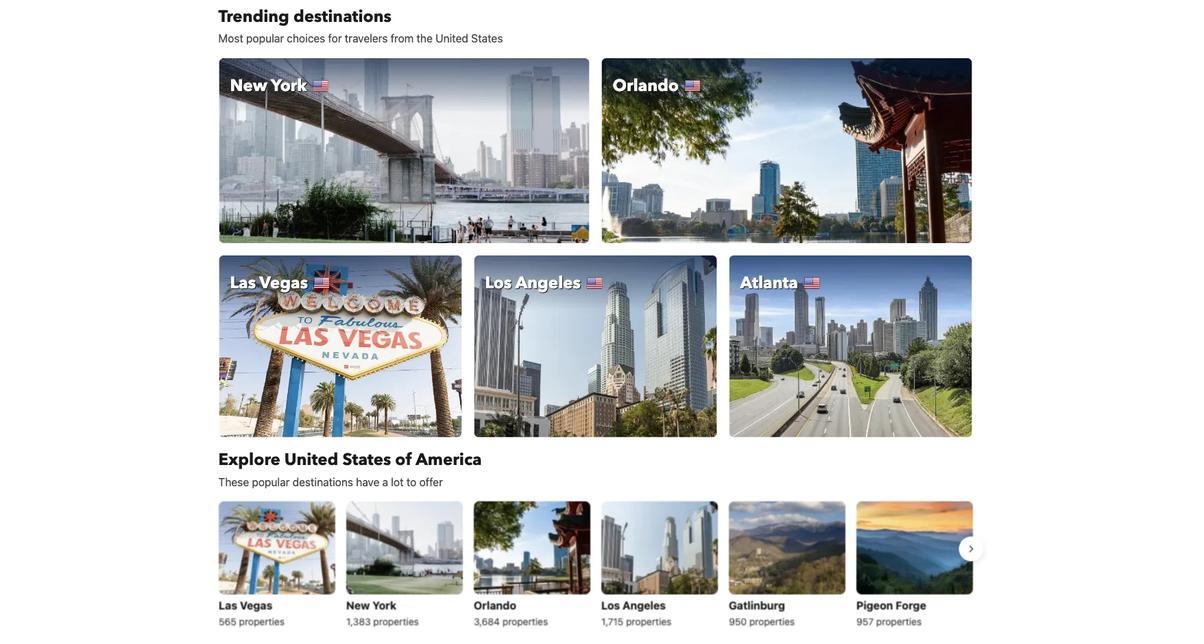 Task type: describe. For each thing, give the bounding box(es) containing it.
las vegas 565 properties
[[218, 599, 284, 628]]

the
[[417, 32, 433, 45]]

las vegas link
[[218, 255, 463, 439]]

565
[[218, 617, 236, 628]]

vegas for las vegas 565 properties
[[240, 599, 272, 612]]

957
[[856, 617, 873, 628]]

new for new york
[[230, 74, 267, 97]]

these
[[218, 476, 249, 489]]

travelers
[[345, 32, 388, 45]]

region containing las vegas
[[207, 496, 984, 629]]

states inside trending destinations most popular choices for travelers from the united states
[[471, 32, 503, 45]]

3,684
[[474, 617, 500, 628]]

gatlinburg
[[729, 599, 785, 612]]

los angeles
[[485, 272, 581, 295]]

angeles for los angeles 1,715 properties
[[622, 599, 665, 612]]

las vegas
[[230, 272, 308, 295]]

trending destinations most popular choices for travelers from the united states
[[218, 5, 503, 45]]

orlando link
[[601, 58, 973, 244]]

forge
[[895, 599, 926, 612]]

orlando for orlando 3,684 properties
[[474, 599, 516, 612]]

gatlinburg 950 properties
[[729, 599, 795, 628]]

los for los angeles 1,715 properties
[[601, 599, 620, 612]]

new york link
[[218, 58, 590, 244]]

new york 1,383 properties
[[346, 599, 419, 628]]

united inside the 'explore united states of america these popular destinations have a lot to offer'
[[284, 449, 338, 472]]

las for las vegas
[[230, 272, 256, 295]]

angeles for los angeles
[[516, 272, 581, 295]]

lot
[[391, 476, 404, 489]]

properties for las vegas
[[239, 617, 284, 628]]

orlando for orlando
[[613, 74, 679, 97]]

explore
[[218, 449, 280, 472]]

york for new york
[[271, 74, 307, 97]]

of
[[395, 449, 412, 472]]

orlando 3,684 properties
[[474, 599, 548, 628]]

atlanta
[[740, 272, 798, 295]]

destinations inside the 'explore united states of america these popular destinations have a lot to offer'
[[293, 476, 353, 489]]

for
[[328, 32, 342, 45]]

new york
[[230, 74, 307, 97]]

york for new york 1,383 properties
[[372, 599, 396, 612]]

pigeon forge 957 properties
[[856, 599, 926, 628]]



Task type: vqa. For each thing, say whether or not it's contained in the screenshot.
1st Date from right
no



Task type: locate. For each thing, give the bounding box(es) containing it.
1 horizontal spatial united
[[436, 32, 468, 45]]

properties inside pigeon forge 957 properties
[[876, 617, 921, 628]]

new up the 1,383
[[346, 599, 370, 612]]

united inside trending destinations most popular choices for travelers from the united states
[[436, 32, 468, 45]]

0 vertical spatial los
[[485, 272, 512, 295]]

popular down explore
[[252, 476, 290, 489]]

orlando
[[613, 74, 679, 97], [474, 599, 516, 612]]

950
[[729, 617, 746, 628]]

0 horizontal spatial states
[[342, 449, 391, 472]]

destinations inside trending destinations most popular choices for travelers from the united states
[[293, 5, 391, 28]]

las
[[230, 272, 256, 295], [218, 599, 237, 612]]

properties right the 1,383
[[373, 617, 419, 628]]

1 vertical spatial york
[[372, 599, 396, 612]]

properties inside orlando 3,684 properties
[[502, 617, 548, 628]]

0 vertical spatial united
[[436, 32, 468, 45]]

region
[[207, 496, 984, 629]]

new
[[230, 74, 267, 97], [346, 599, 370, 612]]

1 horizontal spatial york
[[372, 599, 396, 612]]

0 horizontal spatial united
[[284, 449, 338, 472]]

most
[[218, 32, 243, 45]]

popular inside the 'explore united states of america these popular destinations have a lot to offer'
[[252, 476, 290, 489]]

1 horizontal spatial angeles
[[622, 599, 665, 612]]

united right explore
[[284, 449, 338, 472]]

york
[[271, 74, 307, 97], [372, 599, 396, 612]]

orlando inside orlando 3,684 properties
[[474, 599, 516, 612]]

2 properties from the left
[[373, 617, 419, 628]]

destinations up the for
[[293, 5, 391, 28]]

destinations
[[293, 5, 391, 28], [293, 476, 353, 489]]

atlanta link
[[729, 255, 973, 439]]

0 vertical spatial angeles
[[516, 272, 581, 295]]

a
[[382, 476, 388, 489]]

0 vertical spatial states
[[471, 32, 503, 45]]

5 properties from the left
[[749, 617, 795, 628]]

0 vertical spatial orlando
[[613, 74, 679, 97]]

states inside the 'explore united states of america these popular destinations have a lot to offer'
[[342, 449, 391, 472]]

vegas
[[260, 272, 308, 295], [240, 599, 272, 612]]

pigeon
[[856, 599, 893, 612]]

los inside los angeles 1,715 properties
[[601, 599, 620, 612]]

york inside new york 1,383 properties
[[372, 599, 396, 612]]

states
[[471, 32, 503, 45], [342, 449, 391, 472]]

properties inside new york 1,383 properties
[[373, 617, 419, 628]]

destinations left have
[[293, 476, 353, 489]]

1 vertical spatial destinations
[[293, 476, 353, 489]]

properties down the gatlinburg
[[749, 617, 795, 628]]

properties
[[239, 617, 284, 628], [373, 617, 419, 628], [502, 617, 548, 628], [626, 617, 671, 628], [749, 617, 795, 628], [876, 617, 921, 628]]

0 vertical spatial destinations
[[293, 5, 391, 28]]

1 vertical spatial las
[[218, 599, 237, 612]]

0 horizontal spatial new
[[230, 74, 267, 97]]

vegas for las vegas
[[260, 272, 308, 295]]

los angeles link
[[474, 255, 718, 439]]

properties inside gatlinburg 950 properties
[[749, 617, 795, 628]]

properties for new york
[[373, 617, 419, 628]]

1 vertical spatial states
[[342, 449, 391, 472]]

offer
[[419, 476, 443, 489]]

1 horizontal spatial los
[[601, 599, 620, 612]]

3 properties from the left
[[502, 617, 548, 628]]

new for new york 1,383 properties
[[346, 599, 370, 612]]

1 vertical spatial new
[[346, 599, 370, 612]]

trending
[[218, 5, 289, 28]]

states right the the
[[471, 32, 503, 45]]

united right the the
[[436, 32, 468, 45]]

las inside las vegas 565 properties
[[218, 599, 237, 612]]

to
[[407, 476, 417, 489]]

properties right the 565
[[239, 617, 284, 628]]

1 horizontal spatial new
[[346, 599, 370, 612]]

0 vertical spatial new
[[230, 74, 267, 97]]

0 vertical spatial york
[[271, 74, 307, 97]]

america
[[416, 449, 482, 472]]

angeles
[[516, 272, 581, 295], [622, 599, 665, 612]]

1 properties from the left
[[239, 617, 284, 628]]

0 horizontal spatial los
[[485, 272, 512, 295]]

4 properties from the left
[[626, 617, 671, 628]]

1 vertical spatial popular
[[252, 476, 290, 489]]

0 vertical spatial vegas
[[260, 272, 308, 295]]

properties for los angeles
[[626, 617, 671, 628]]

1,383
[[346, 617, 370, 628]]

1,715
[[601, 617, 623, 628]]

1 vertical spatial united
[[284, 449, 338, 472]]

1 vertical spatial vegas
[[240, 599, 272, 612]]

properties right 1,715
[[626, 617, 671, 628]]

have
[[356, 476, 379, 489]]

from
[[391, 32, 414, 45]]

6 properties from the left
[[876, 617, 921, 628]]

properties inside las vegas 565 properties
[[239, 617, 284, 628]]

angeles inside los angeles 1,715 properties
[[622, 599, 665, 612]]

new down the most
[[230, 74, 267, 97]]

1 vertical spatial angeles
[[622, 599, 665, 612]]

los
[[485, 272, 512, 295], [601, 599, 620, 612]]

las for las vegas 565 properties
[[218, 599, 237, 612]]

vegas inside las vegas 565 properties
[[240, 599, 272, 612]]

los angeles 1,715 properties
[[601, 599, 671, 628]]

properties inside los angeles 1,715 properties
[[626, 617, 671, 628]]

0 vertical spatial las
[[230, 272, 256, 295]]

popular
[[246, 32, 284, 45], [252, 476, 290, 489]]

united
[[436, 32, 468, 45], [284, 449, 338, 472]]

1 vertical spatial los
[[601, 599, 620, 612]]

1 horizontal spatial orlando
[[613, 74, 679, 97]]

1 horizontal spatial states
[[471, 32, 503, 45]]

popular inside trending destinations most popular choices for travelers from the united states
[[246, 32, 284, 45]]

0 horizontal spatial york
[[271, 74, 307, 97]]

explore united states of america these popular destinations have a lot to offer
[[218, 449, 482, 489]]

properties right 3,684
[[502, 617, 548, 628]]

popular down trending
[[246, 32, 284, 45]]

0 horizontal spatial orlando
[[474, 599, 516, 612]]

choices
[[287, 32, 325, 45]]

properties for pigeon forge
[[876, 617, 921, 628]]

new inside new york 1,383 properties
[[346, 599, 370, 612]]

los for los angeles
[[485, 272, 512, 295]]

states up have
[[342, 449, 391, 472]]

0 horizontal spatial angeles
[[516, 272, 581, 295]]

1 vertical spatial orlando
[[474, 599, 516, 612]]

properties down forge
[[876, 617, 921, 628]]

0 vertical spatial popular
[[246, 32, 284, 45]]



